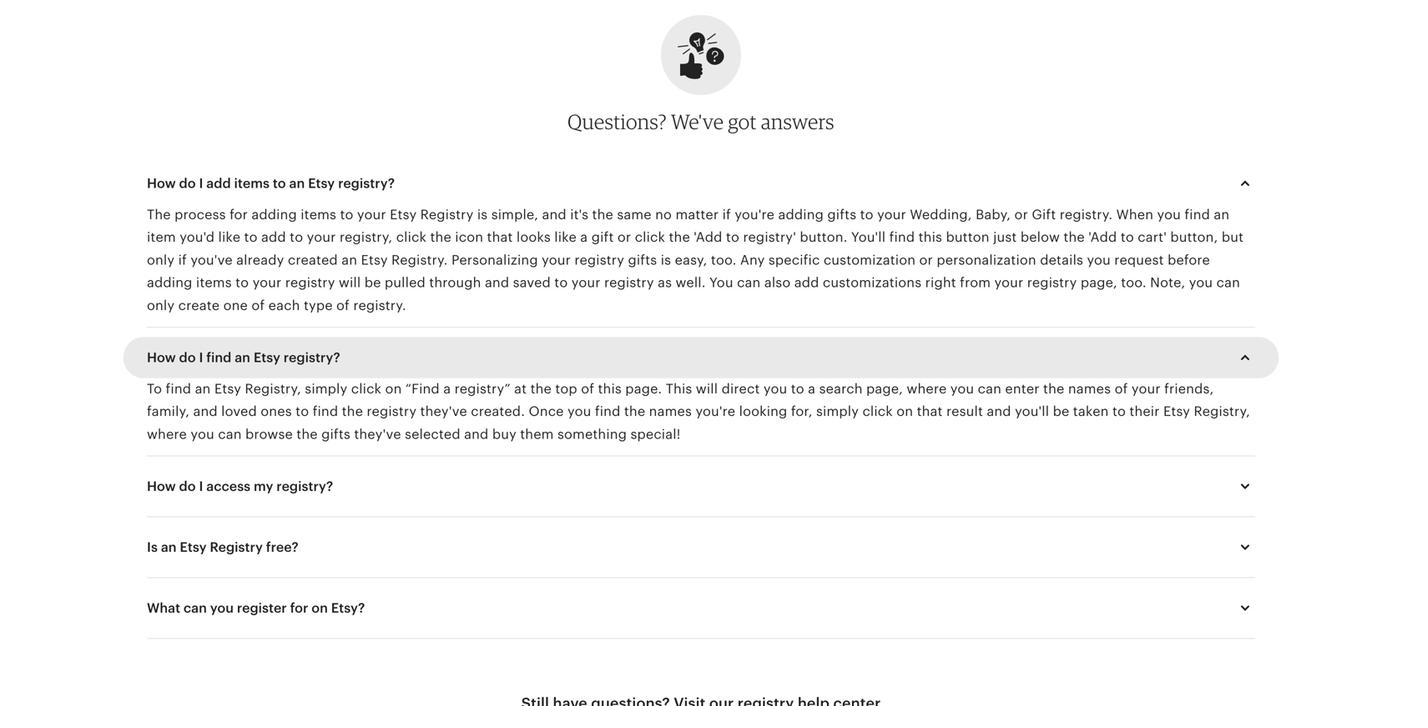 Task type: describe. For each thing, give the bounding box(es) containing it.
their
[[1130, 405, 1160, 420]]

this inside the process for adding items to your etsy registry is simple, and it's the same no matter if you're adding gifts to your wedding, baby, or gift registry. when you find an item you'd like to add to your registry, click the icon that looks like a gift or click the 'add to registry' button. you'll find this button just below the 'add to cart' button, but only if you've already created an etsy registry. personalizing your registry gifts is easy, too. any specific customization or personalization details you request before adding items to your registry will be pulled through and saved to your registry as well. you can also add customizations right from your registry page, too. note, you can only create one of each type of registry.
[[919, 230, 942, 245]]

the up 'easy,'
[[669, 230, 690, 245]]

1 vertical spatial add
[[261, 230, 286, 245]]

baby,
[[976, 207, 1011, 222]]

your up created at top
[[307, 230, 336, 245]]

your down looks
[[542, 253, 571, 268]]

you up 'result'
[[950, 382, 974, 397]]

can down any
[[737, 276, 761, 291]]

friends,
[[1164, 382, 1214, 397]]

you'd
[[180, 230, 215, 245]]

registry? inside dropdown button
[[338, 176, 395, 191]]

0 vertical spatial names
[[1068, 382, 1111, 397]]

personalization
[[937, 253, 1036, 268]]

once
[[529, 405, 564, 420]]

wedding,
[[910, 207, 972, 222]]

the
[[147, 207, 171, 222]]

through
[[429, 276, 481, 291]]

1 like from the left
[[218, 230, 241, 245]]

on inside dropdown button
[[312, 601, 328, 616]]

family,
[[147, 405, 190, 420]]

1 horizontal spatial simply
[[816, 405, 859, 420]]

before
[[1168, 253, 1210, 268]]

looking
[[739, 405, 787, 420]]

an inside the to find an etsy registry, simply click on "find a registry" at the top of this page. this will direct you to a search page, where you can enter the names of your friends, family, and loved ones to find the registry they've created. once you find the names you're looking for, simply click on that result and you'll be taken to their etsy registry, where you can browse the gifts they've selected and buy them something special!
[[195, 382, 211, 397]]

etsy up ones
[[254, 351, 280, 366]]

0 vertical spatial gifts
[[827, 207, 857, 222]]

buy
[[492, 427, 517, 442]]

1 vertical spatial is
[[661, 253, 671, 268]]

top
[[555, 382, 577, 397]]

for inside the process for adding items to your etsy registry is simple, and it's the same no matter if you're adding gifts to your wedding, baby, or gift registry. when you find an item you'd like to add to your registry, click the icon that looks like a gift or click the 'add to registry' button. you'll find this button just below the 'add to cart' button, but only if you've already created an etsy registry. personalizing your registry gifts is easy, too. any specific customization or personalization details you request before adding items to your registry will be pulled through and saved to your registry as well. you can also add customizations right from your registry page, too. note, you can only create one of each type of registry.
[[230, 207, 248, 222]]

1 vertical spatial they've
[[354, 427, 401, 442]]

you up something
[[568, 405, 591, 420]]

find right ones
[[313, 405, 338, 420]]

and left loved
[[193, 405, 218, 420]]

to
[[147, 382, 162, 397]]

the right the browse
[[297, 427, 318, 442]]

your up registry, in the top left of the page
[[357, 207, 386, 222]]

etsy right is
[[180, 540, 207, 556]]

type
[[304, 298, 333, 313]]

do for access
[[179, 480, 196, 495]]

1 horizontal spatial adding
[[252, 207, 297, 222]]

how for how do i find an etsy registry?
[[147, 351, 176, 366]]

you've
[[191, 253, 233, 268]]

click up registry. at the left top of the page
[[396, 230, 427, 245]]

right
[[925, 276, 956, 291]]

also
[[764, 276, 791, 291]]

you're inside the to find an etsy registry, simply click on "find a registry" at the top of this page. this will direct you to a search page, where you can enter the names of your friends, family, and loved ones to find the registry they've created. once you find the names you're looking for, simply click on that result and you'll be taken to their etsy registry, where you can browse the gifts they've selected and buy them something special!
[[696, 405, 736, 420]]

the up details
[[1064, 230, 1085, 245]]

0 horizontal spatial a
[[443, 382, 451, 397]]

them
[[520, 427, 554, 442]]

can down but
[[1217, 276, 1240, 291]]

2 horizontal spatial add
[[794, 276, 819, 291]]

got
[[728, 109, 757, 134]]

browse
[[245, 427, 293, 442]]

how for how do i access my registry?
[[147, 480, 176, 495]]

click down "search"
[[863, 405, 893, 420]]

0 horizontal spatial registry.
[[353, 298, 406, 313]]

page.
[[625, 382, 662, 397]]

registry down gift
[[575, 253, 624, 268]]

can down loved
[[218, 427, 242, 442]]

your up you'll
[[877, 207, 906, 222]]

what can you register for on etsy?
[[147, 601, 365, 616]]

pulled
[[385, 276, 426, 291]]

result
[[946, 405, 983, 420]]

the process for adding items to your etsy registry is simple, and it's the same no matter if you're adding gifts to your wedding, baby, or gift registry. when you find an item you'd like to add to your registry, click the icon that looks like a gift or click the 'add to registry' button. you'll find this button just below the 'add to cart' button, but only if you've already created an etsy registry. personalizing your registry gifts is easy, too. any specific customization or personalization details you request before adding items to your registry will be pulled through and saved to your registry as well. you can also add customizations right from your registry page, too. note, you can only create one of each type of registry.
[[147, 207, 1244, 313]]

an down one
[[235, 351, 250, 366]]

you right details
[[1087, 253, 1111, 268]]

you up cart'
[[1157, 207, 1181, 222]]

of right one
[[252, 298, 265, 313]]

registry"
[[455, 382, 511, 397]]

2 horizontal spatial or
[[1015, 207, 1028, 222]]

an right is
[[161, 540, 177, 556]]

registry down details
[[1027, 276, 1077, 291]]

well.
[[676, 276, 706, 291]]

created.
[[471, 405, 525, 420]]

loved
[[221, 405, 257, 420]]

your inside the to find an etsy registry, simply click on "find a registry" at the top of this page. this will direct you to a search page, where you can enter the names of your friends, family, and loved ones to find the registry they've created. once you find the names you're looking for, simply click on that result and you'll be taken to their etsy registry, where you can browse the gifts they've selected and buy them something special!
[[1132, 382, 1161, 397]]

1 only from the top
[[147, 253, 175, 268]]

cart'
[[1138, 230, 1167, 245]]

same
[[617, 207, 652, 222]]

specific
[[769, 253, 820, 268]]

registry inside the to find an etsy registry, simply click on "find a registry" at the top of this page. this will direct you to a search page, where you can enter the names of your friends, family, and loved ones to find the registry they've created. once you find the names you're looking for, simply click on that result and you'll be taken to their etsy registry, where you can browse the gifts they've selected and buy them something special!
[[367, 405, 417, 420]]

how do i add items to an etsy registry?
[[147, 176, 395, 191]]

1 vertical spatial gifts
[[628, 253, 657, 268]]

of left "friends,"
[[1115, 382, 1128, 397]]

can left enter
[[978, 382, 1002, 397]]

the up gift
[[592, 207, 613, 222]]

access
[[206, 480, 251, 495]]

0 vertical spatial if
[[722, 207, 731, 222]]

process
[[175, 207, 226, 222]]

how do i access my registry?
[[147, 480, 333, 495]]

etsy up registry, in the top left of the page
[[390, 207, 417, 222]]

answers
[[761, 109, 835, 134]]

how do i find an etsy registry? button
[[132, 338, 1270, 378]]

saved
[[513, 276, 551, 291]]

below
[[1021, 230, 1060, 245]]

you
[[709, 276, 733, 291]]

search
[[819, 382, 863, 397]]

item
[[147, 230, 176, 245]]

is an etsy registry free?
[[147, 540, 299, 556]]

as
[[658, 276, 672, 291]]

something
[[558, 427, 627, 442]]

1 horizontal spatial they've
[[420, 405, 467, 420]]

what can you register for on etsy? button
[[132, 589, 1270, 629]]

looks
[[517, 230, 551, 245]]

registry.
[[391, 253, 448, 268]]

matter
[[676, 207, 719, 222]]

registry,
[[340, 230, 393, 245]]

find inside dropdown button
[[206, 351, 231, 366]]

your down already
[[253, 276, 282, 291]]

at
[[514, 382, 527, 397]]

"find
[[406, 382, 440, 397]]

i for add
[[199, 176, 203, 191]]

2 like from the left
[[554, 230, 577, 245]]

click left the ""find"
[[351, 382, 382, 397]]

will inside the process for adding items to your etsy registry is simple, and it's the same no matter if you're adding gifts to your wedding, baby, or gift registry. when you find an item you'd like to add to your registry, click the icon that looks like a gift or click the 'add to registry' button. you'll find this button just below the 'add to cart' button, but only if you've already created an etsy registry. personalizing your registry gifts is easy, too. any specific customization or personalization details you request before adding items to your registry will be pulled through and saved to your registry as well. you can also add customizations right from your registry page, too. note, you can only create one of each type of registry.
[[339, 276, 361, 291]]

0 vertical spatial too.
[[711, 253, 737, 268]]

2 only from the top
[[147, 298, 175, 313]]

you up access
[[191, 427, 214, 442]]

register
[[237, 601, 287, 616]]

customization
[[824, 253, 916, 268]]

registry inside the process for adding items to your etsy registry is simple, and it's the same no matter if you're adding gifts to your wedding, baby, or gift registry. when you find an item you'd like to add to your registry, click the icon that looks like a gift or click the 'add to registry' button. you'll find this button just below the 'add to cart' button, but only if you've already created an etsy registry. personalizing your registry gifts is easy, too. any specific customization or personalization details you request before adding items to your registry will be pulled through and saved to your registry as well. you can also add customizations right from your registry page, too. note, you can only create one of each type of registry.
[[420, 207, 474, 222]]

gift
[[592, 230, 614, 245]]

etsy down registry, in the top left of the page
[[361, 253, 388, 268]]

but
[[1222, 230, 1244, 245]]

how do i find an etsy registry?
[[147, 351, 340, 366]]

etsy inside dropdown button
[[308, 176, 335, 191]]

1 vertical spatial on
[[897, 405, 913, 420]]

will inside the to find an etsy registry, simply click on "find a registry" at the top of this page. this will direct you to a search page, where you can enter the names of your friends, family, and loved ones to find the registry they've created. once you find the names you're looking for, simply click on that result and you'll be taken to their etsy registry, where you can browse the gifts they've selected and buy them something special!
[[696, 382, 718, 397]]

to inside dropdown button
[[273, 176, 286, 191]]

your down gift
[[572, 276, 601, 291]]

icon
[[455, 230, 483, 245]]

an up but
[[1214, 207, 1230, 222]]

find right you'll
[[889, 230, 915, 245]]

etsy up loved
[[214, 382, 241, 397]]

find right to
[[166, 382, 191, 397]]

we've
[[671, 109, 724, 134]]

request
[[1115, 253, 1164, 268]]

button,
[[1170, 230, 1218, 245]]

registry down created at top
[[285, 276, 335, 291]]

1 vertical spatial or
[[618, 230, 631, 245]]

you up looking
[[764, 382, 787, 397]]

1 horizontal spatial registry,
[[1194, 405, 1250, 420]]



Task type: locate. For each thing, give the bounding box(es) containing it.
registry up icon
[[420, 207, 474, 222]]

page, down details
[[1081, 276, 1117, 291]]

will right this
[[696, 382, 718, 397]]

for right the process
[[230, 207, 248, 222]]

0 horizontal spatial will
[[339, 276, 361, 291]]

items for adding
[[301, 207, 336, 222]]

a up for,
[[808, 382, 816, 397]]

i for access
[[199, 480, 203, 495]]

adding up 'create'
[[147, 276, 192, 291]]

page, right "search"
[[866, 382, 903, 397]]

etsy?
[[331, 601, 365, 616]]

registry. right gift
[[1060, 207, 1113, 222]]

how inside how do i add items to an etsy registry? dropdown button
[[147, 176, 176, 191]]

1 vertical spatial this
[[598, 382, 622, 397]]

and down enter
[[987, 405, 1011, 420]]

2 i from the top
[[199, 351, 203, 366]]

items up already
[[234, 176, 270, 191]]

my
[[254, 480, 273, 495]]

1 horizontal spatial registry.
[[1060, 207, 1113, 222]]

will down registry, in the top left of the page
[[339, 276, 361, 291]]

0 horizontal spatial page,
[[866, 382, 903, 397]]

items down "you've"
[[196, 276, 232, 291]]

0 vertical spatial registry,
[[245, 382, 301, 397]]

like down it's
[[554, 230, 577, 245]]

the right ones
[[342, 405, 363, 420]]

i inside dropdown button
[[199, 176, 203, 191]]

0 vertical spatial or
[[1015, 207, 1028, 222]]

add
[[206, 176, 231, 191], [261, 230, 286, 245], [794, 276, 819, 291]]

i for find
[[199, 351, 203, 366]]

1 vertical spatial registry.
[[353, 298, 406, 313]]

on left 'result'
[[897, 405, 913, 420]]

a
[[580, 230, 588, 245], [443, 382, 451, 397], [808, 382, 816, 397]]

is
[[477, 207, 488, 222], [661, 253, 671, 268]]

1 horizontal spatial registry
[[420, 207, 474, 222]]

be left 'pulled'
[[364, 276, 381, 291]]

registry left free?
[[210, 540, 263, 556]]

0 vertical spatial where
[[907, 382, 947, 397]]

that inside the process for adding items to your etsy registry is simple, and it's the same no matter if you're adding gifts to your wedding, baby, or gift registry. when you find an item you'd like to add to your registry, click the icon that looks like a gift or click the 'add to registry' button. you'll find this button just below the 'add to cart' button, but only if you've already created an etsy registry. personalizing your registry gifts is easy, too. any specific customization or personalization details you request before adding items to your registry will be pulled through and saved to your registry as well. you can also add customizations right from your registry page, too. note, you can only create one of each type of registry.
[[487, 230, 513, 245]]

1 horizontal spatial items
[[234, 176, 270, 191]]

to
[[273, 176, 286, 191], [340, 207, 354, 222], [860, 207, 874, 222], [244, 230, 258, 245], [290, 230, 303, 245], [726, 230, 739, 245], [1121, 230, 1134, 245], [235, 276, 249, 291], [554, 276, 568, 291], [791, 382, 804, 397], [296, 405, 309, 420], [1113, 405, 1126, 420]]

2 'add from the left
[[1089, 230, 1117, 245]]

questions?
[[568, 109, 667, 134]]

of right type
[[336, 298, 350, 313]]

registry'
[[743, 230, 796, 245]]

1 how from the top
[[147, 176, 176, 191]]

2 horizontal spatial items
[[301, 207, 336, 222]]

0 horizontal spatial registry,
[[245, 382, 301, 397]]

0 horizontal spatial on
[[312, 601, 328, 616]]

2 vertical spatial items
[[196, 276, 232, 291]]

be inside the process for adding items to your etsy registry is simple, and it's the same no matter if you're adding gifts to your wedding, baby, or gift registry. when you find an item you'd like to add to your registry, click the icon that looks like a gift or click the 'add to registry' button. you'll find this button just below the 'add to cart' button, but only if you've already created an etsy registry. personalizing your registry gifts is easy, too. any specific customization or personalization details you request before adding items to your registry will be pulled through and saved to your registry as well. you can also add customizations right from your registry page, too. note, you can only create one of each type of registry.
[[364, 276, 381, 291]]

0 horizontal spatial like
[[218, 230, 241, 245]]

you inside what can you register for on etsy? dropdown button
[[210, 601, 234, 616]]

page, inside the to find an etsy registry, simply click on "find a registry" at the top of this page. this will direct you to a search page, where you can enter the names of your friends, family, and loved ones to find the registry they've created. once you find the names you're looking for, simply click on that result and you'll be taken to their etsy registry, where you can browse the gifts they've selected and buy them something special!
[[866, 382, 903, 397]]

registry.
[[1060, 207, 1113, 222], [353, 298, 406, 313]]

just
[[993, 230, 1017, 245]]

0 vertical spatial they've
[[420, 405, 467, 420]]

you down before
[[1189, 276, 1213, 291]]

button
[[946, 230, 990, 245]]

simple,
[[491, 207, 538, 222]]

a inside the process for adding items to your etsy registry is simple, and it's the same no matter if you're adding gifts to your wedding, baby, or gift registry. when you find an item you'd like to add to your registry, click the icon that looks like a gift or click the 'add to registry' button. you'll find this button just below the 'add to cart' button, but only if you've already created an etsy registry. personalizing your registry gifts is easy, too. any specific customization or personalization details you request before adding items to your registry will be pulled through and saved to your registry as well. you can also add customizations right from your registry page, too. note, you can only create one of each type of registry.
[[580, 230, 588, 245]]

3 how from the top
[[147, 480, 176, 495]]

names
[[1068, 382, 1111, 397], [649, 405, 692, 420]]

0 horizontal spatial 'add
[[694, 230, 722, 245]]

already
[[236, 253, 284, 268]]

2 how from the top
[[147, 351, 176, 366]]

1 vertical spatial i
[[199, 351, 203, 366]]

do for find
[[179, 351, 196, 366]]

for inside dropdown button
[[290, 601, 308, 616]]

0 vertical spatial is
[[477, 207, 488, 222]]

is an etsy registry free? button
[[132, 528, 1270, 568]]

add up the process
[[206, 176, 231, 191]]

an up created at top
[[289, 176, 305, 191]]

0 horizontal spatial this
[[598, 382, 622, 397]]

that left 'result'
[[917, 405, 943, 420]]

click down no
[[635, 230, 665, 245]]

create
[[178, 298, 220, 313]]

0 horizontal spatial simply
[[305, 382, 347, 397]]

2 vertical spatial gifts
[[321, 427, 351, 442]]

0 vertical spatial for
[[230, 207, 248, 222]]

1 vertical spatial too.
[[1121, 276, 1147, 291]]

0 horizontal spatial add
[[206, 176, 231, 191]]

find up the button,
[[1185, 207, 1210, 222]]

'add down matter
[[694, 230, 722, 245]]

1 horizontal spatial on
[[385, 382, 402, 397]]

1 i from the top
[[199, 176, 203, 191]]

1 vertical spatial registry?
[[284, 351, 340, 366]]

if down you'd
[[178, 253, 187, 268]]

1 vertical spatial for
[[290, 601, 308, 616]]

only down item
[[147, 253, 175, 268]]

how inside how do i find an etsy registry? dropdown button
[[147, 351, 176, 366]]

2 vertical spatial or
[[919, 253, 933, 268]]

gift
[[1032, 207, 1056, 222]]

1 horizontal spatial gifts
[[628, 253, 657, 268]]

this
[[919, 230, 942, 245], [598, 382, 622, 397]]

how up is
[[147, 480, 176, 495]]

this down the wedding,
[[919, 230, 942, 245]]

an down registry, in the top left of the page
[[342, 253, 357, 268]]

i down 'create'
[[199, 351, 203, 366]]

an right to
[[195, 382, 211, 397]]

when
[[1116, 207, 1154, 222]]

you're up registry'
[[735, 207, 775, 222]]

questions? we've got answers
[[568, 109, 835, 134]]

for,
[[791, 405, 813, 420]]

items
[[234, 176, 270, 191], [301, 207, 336, 222], [196, 276, 232, 291]]

2 vertical spatial add
[[794, 276, 819, 291]]

0 vertical spatial that
[[487, 230, 513, 245]]

each
[[268, 298, 300, 313]]

personalizing
[[451, 253, 538, 268]]

that inside the to find an etsy registry, simply click on "find a registry" at the top of this page. this will direct you to a search page, where you can enter the names of your friends, family, and loved ones to find the registry they've created. once you find the names you're looking for, simply click on that result and you'll be taken to their etsy registry, where you can browse the gifts they've selected and buy them something special!
[[917, 405, 943, 420]]

items inside dropdown button
[[234, 176, 270, 191]]

1 horizontal spatial 'add
[[1089, 230, 1117, 245]]

free?
[[266, 540, 299, 556]]

0 vertical spatial do
[[179, 176, 196, 191]]

too. up you
[[711, 253, 737, 268]]

1 vertical spatial that
[[917, 405, 943, 420]]

you left register
[[210, 601, 234, 616]]

will
[[339, 276, 361, 291], [696, 382, 718, 397]]

do up the process
[[179, 176, 196, 191]]

for right register
[[290, 601, 308, 616]]

that
[[487, 230, 513, 245], [917, 405, 943, 420]]

0 vertical spatial on
[[385, 382, 402, 397]]

add down specific
[[794, 276, 819, 291]]

0 vertical spatial add
[[206, 176, 231, 191]]

1 vertical spatial be
[[1053, 405, 1070, 420]]

too. down request in the top right of the page
[[1121, 276, 1147, 291]]

or
[[1015, 207, 1028, 222], [618, 230, 631, 245], [919, 253, 933, 268]]

2 horizontal spatial on
[[897, 405, 913, 420]]

ones
[[261, 405, 292, 420]]

you
[[1157, 207, 1181, 222], [1087, 253, 1111, 268], [1189, 276, 1213, 291], [764, 382, 787, 397], [950, 382, 974, 397], [568, 405, 591, 420], [191, 427, 214, 442], [210, 601, 234, 616]]

how do i add items to an etsy registry? button
[[132, 164, 1270, 204]]

the
[[592, 207, 613, 222], [430, 230, 451, 245], [669, 230, 690, 245], [1064, 230, 1085, 245], [530, 382, 552, 397], [1043, 382, 1065, 397], [342, 405, 363, 420], [624, 405, 645, 420], [297, 427, 318, 442]]

to find an etsy registry, simply click on "find a registry" at the top of this page. this will direct you to a search page, where you can enter the names of your friends, family, and loved ones to find the registry they've created. once you find the names you're looking for, simply click on that result and you'll be taken to their etsy registry, where you can browse the gifts they've selected and buy them something special!
[[147, 382, 1250, 442]]

easy,
[[675, 253, 707, 268]]

1 horizontal spatial names
[[1068, 382, 1111, 397]]

3 i from the top
[[199, 480, 203, 495]]

registry inside dropdown button
[[210, 540, 263, 556]]

1 vertical spatial registry
[[210, 540, 263, 556]]

they've left selected
[[354, 427, 401, 442]]

0 vertical spatial items
[[234, 176, 270, 191]]

too.
[[711, 253, 737, 268], [1121, 276, 1147, 291]]

be
[[364, 276, 381, 291], [1053, 405, 1070, 420]]

1 horizontal spatial a
[[580, 230, 588, 245]]

click
[[396, 230, 427, 245], [635, 230, 665, 245], [351, 382, 382, 397], [863, 405, 893, 420]]

can inside what can you register for on etsy? dropdown button
[[184, 601, 207, 616]]

1 horizontal spatial or
[[919, 253, 933, 268]]

you'll
[[1015, 405, 1049, 420]]

0 vertical spatial be
[[364, 276, 381, 291]]

the down page.
[[624, 405, 645, 420]]

0 horizontal spatial or
[[618, 230, 631, 245]]

1 vertical spatial page,
[[866, 382, 903, 397]]

2 vertical spatial registry?
[[277, 480, 333, 495]]

adding up button. on the top right of the page
[[778, 207, 824, 222]]

1 vertical spatial where
[[147, 427, 187, 442]]

they've up selected
[[420, 405, 467, 420]]

how for how do i add items to an etsy registry?
[[147, 176, 176, 191]]

gifts down same
[[628, 253, 657, 268]]

the right at
[[530, 382, 552, 397]]

find
[[1185, 207, 1210, 222], [889, 230, 915, 245], [206, 351, 231, 366], [166, 382, 191, 397], [313, 405, 338, 420], [595, 405, 621, 420]]

registry left as on the top left
[[604, 276, 654, 291]]

add inside dropdown button
[[206, 176, 231, 191]]

one
[[223, 298, 248, 313]]

1 vertical spatial names
[[649, 405, 692, 420]]

1 horizontal spatial is
[[661, 253, 671, 268]]

1 vertical spatial simply
[[816, 405, 859, 420]]

page, inside the process for adding items to your etsy registry is simple, and it's the same no matter if you're adding gifts to your wedding, baby, or gift registry. when you find an item you'd like to add to your registry, click the icon that looks like a gift or click the 'add to registry' button. you'll find this button just below the 'add to cart' button, but only if you've already created an etsy registry. personalizing your registry gifts is easy, too. any specific customization or personalization details you request before adding items to your registry will be pulled through and saved to your registry as well. you can also add customizations right from your registry page, too. note, you can only create one of each type of registry.
[[1081, 276, 1117, 291]]

note,
[[1150, 276, 1186, 291]]

this
[[666, 382, 692, 397]]

1 'add from the left
[[694, 230, 722, 245]]

you're down direct at the right bottom
[[696, 405, 736, 420]]

1 horizontal spatial be
[[1053, 405, 1070, 420]]

how inside how do i access my registry? dropdown button
[[147, 480, 176, 495]]

a left gift
[[580, 230, 588, 245]]

your
[[357, 207, 386, 222], [877, 207, 906, 222], [307, 230, 336, 245], [542, 253, 571, 268], [253, 276, 282, 291], [572, 276, 601, 291], [995, 276, 1024, 291], [1132, 382, 1161, 397]]

do for add
[[179, 176, 196, 191]]

gifts right the browse
[[321, 427, 351, 442]]

that up personalizing
[[487, 230, 513, 245]]

1 horizontal spatial too.
[[1121, 276, 1147, 291]]

0 horizontal spatial too.
[[711, 253, 737, 268]]

0 vertical spatial i
[[199, 176, 203, 191]]

1 do from the top
[[179, 176, 196, 191]]

if right matter
[[722, 207, 731, 222]]

1 horizontal spatial where
[[907, 382, 947, 397]]

you're inside the process for adding items to your etsy registry is simple, and it's the same no matter if you're adding gifts to your wedding, baby, or gift registry. when you find an item you'd like to add to your registry, click the icon that looks like a gift or click the 'add to registry' button. you'll find this button just below the 'add to cart' button, but only if you've already created an etsy registry. personalizing your registry gifts is easy, too. any specific customization or personalization details you request before adding items to your registry will be pulled through and saved to your registry as well. you can also add customizations right from your registry page, too. note, you can only create one of each type of registry.
[[735, 207, 775, 222]]

0 horizontal spatial if
[[178, 253, 187, 268]]

the left icon
[[430, 230, 451, 245]]

no
[[655, 207, 672, 222]]

special!
[[631, 427, 681, 442]]

adding down how do i add items to an etsy registry?
[[252, 207, 297, 222]]

0 vertical spatial simply
[[305, 382, 347, 397]]

this left page.
[[598, 382, 622, 397]]

0 horizontal spatial names
[[649, 405, 692, 420]]

1 vertical spatial how
[[147, 351, 176, 366]]

a right the ""find"
[[443, 382, 451, 397]]

0 horizontal spatial be
[[364, 276, 381, 291]]

0 vertical spatial page,
[[1081, 276, 1117, 291]]

find up something
[[595, 405, 621, 420]]

button.
[[800, 230, 848, 245]]

enter
[[1005, 382, 1040, 397]]

any
[[740, 253, 765, 268]]

can right what
[[184, 601, 207, 616]]

0 vertical spatial this
[[919, 230, 942, 245]]

the up you'll
[[1043, 382, 1065, 397]]

details
[[1040, 253, 1083, 268]]

adding
[[252, 207, 297, 222], [778, 207, 824, 222], [147, 276, 192, 291]]

0 horizontal spatial where
[[147, 427, 187, 442]]

0 horizontal spatial is
[[477, 207, 488, 222]]

they've
[[420, 405, 467, 420], [354, 427, 401, 442]]

can
[[737, 276, 761, 291], [1217, 276, 1240, 291], [978, 382, 1002, 397], [218, 427, 242, 442], [184, 601, 207, 616]]

3 do from the top
[[179, 480, 196, 495]]

1 vertical spatial will
[[696, 382, 718, 397]]

do
[[179, 176, 196, 191], [179, 351, 196, 366], [179, 480, 196, 495]]

taken
[[1073, 405, 1109, 420]]

selected
[[405, 427, 461, 442]]

this inside the to find an etsy registry, simply click on "find a registry" at the top of this page. this will direct you to a search page, where you can enter the names of your friends, family, and loved ones to find the registry they've created. once you find the names you're looking for, simply click on that result and you'll be taken to their etsy registry, where you can browse the gifts they've selected and buy them something special!
[[598, 382, 622, 397]]

and
[[542, 207, 567, 222], [485, 276, 509, 291], [193, 405, 218, 420], [987, 405, 1011, 420], [464, 427, 489, 442]]

how up the
[[147, 176, 176, 191]]

2 do from the top
[[179, 351, 196, 366]]

do down 'create'
[[179, 351, 196, 366]]

0 horizontal spatial registry
[[210, 540, 263, 556]]

0 vertical spatial registry.
[[1060, 207, 1113, 222]]

0 vertical spatial you're
[[735, 207, 775, 222]]

if
[[722, 207, 731, 222], [178, 253, 187, 268]]

0 horizontal spatial adding
[[147, 276, 192, 291]]

items for add
[[234, 176, 270, 191]]

0 vertical spatial registry?
[[338, 176, 395, 191]]

and left it's
[[542, 207, 567, 222]]

0 vertical spatial how
[[147, 176, 176, 191]]

what
[[147, 601, 180, 616]]

created
[[288, 253, 338, 268]]

and down personalizing
[[485, 276, 509, 291]]

customizations
[[823, 276, 922, 291]]

2 horizontal spatial adding
[[778, 207, 824, 222]]

names down this
[[649, 405, 692, 420]]

items up created at top
[[301, 207, 336, 222]]

registry?
[[338, 176, 395, 191], [284, 351, 340, 366], [277, 480, 333, 495]]

2 horizontal spatial gifts
[[827, 207, 857, 222]]

direct
[[722, 382, 760, 397]]

i left access
[[199, 480, 203, 495]]

it's
[[570, 207, 589, 222]]

1 horizontal spatial add
[[261, 230, 286, 245]]

registry down the ""find"
[[367, 405, 417, 420]]

0 vertical spatial registry
[[420, 207, 474, 222]]

how do i access my registry? button
[[132, 467, 1270, 507]]

2 vertical spatial how
[[147, 480, 176, 495]]

of
[[252, 298, 265, 313], [336, 298, 350, 313], [581, 382, 594, 397], [1115, 382, 1128, 397]]

2 vertical spatial do
[[179, 480, 196, 495]]

gifts up button. on the top right of the page
[[827, 207, 857, 222]]

1 horizontal spatial this
[[919, 230, 942, 245]]

2 horizontal spatial a
[[808, 382, 816, 397]]

0 vertical spatial only
[[147, 253, 175, 268]]

1 vertical spatial if
[[178, 253, 187, 268]]

is
[[147, 540, 158, 556]]

an inside dropdown button
[[289, 176, 305, 191]]

from
[[960, 276, 991, 291]]

2 vertical spatial i
[[199, 480, 203, 495]]

1 horizontal spatial will
[[696, 382, 718, 397]]

simply
[[305, 382, 347, 397], [816, 405, 859, 420]]

you'll
[[851, 230, 886, 245]]

etsy down "friends,"
[[1163, 405, 1190, 420]]

how
[[147, 176, 176, 191], [147, 351, 176, 366], [147, 480, 176, 495]]

gifts inside the to find an etsy registry, simply click on "find a registry" at the top of this page. this will direct you to a search page, where you can enter the names of your friends, family, and loved ones to find the registry they've created. once you find the names you're looking for, simply click on that result and you'll be taken to their etsy registry, where you can browse the gifts they've selected and buy them something special!
[[321, 427, 351, 442]]

and left buy
[[464, 427, 489, 442]]

0 vertical spatial will
[[339, 276, 361, 291]]

be inside the to find an etsy registry, simply click on "find a registry" at the top of this page. this will direct you to a search page, where you can enter the names of your friends, family, and loved ones to find the registry they've created. once you find the names you're looking for, simply click on that result and you'll be taken to their etsy registry, where you can browse the gifts they've selected and buy them something special!
[[1053, 405, 1070, 420]]

your down personalization
[[995, 276, 1024, 291]]

registry, up ones
[[245, 382, 301, 397]]

where
[[907, 382, 947, 397], [147, 427, 187, 442]]

for
[[230, 207, 248, 222], [290, 601, 308, 616]]

0 horizontal spatial for
[[230, 207, 248, 222]]

or left gift
[[1015, 207, 1028, 222]]

0 horizontal spatial that
[[487, 230, 513, 245]]

do inside dropdown button
[[179, 176, 196, 191]]

0 horizontal spatial gifts
[[321, 427, 351, 442]]

etsy up created at top
[[308, 176, 335, 191]]

of right top
[[581, 382, 594, 397]]



Task type: vqa. For each thing, say whether or not it's contained in the screenshot.
Set of Mini Scandi Star Decorations, Star Gift Tags image
no



